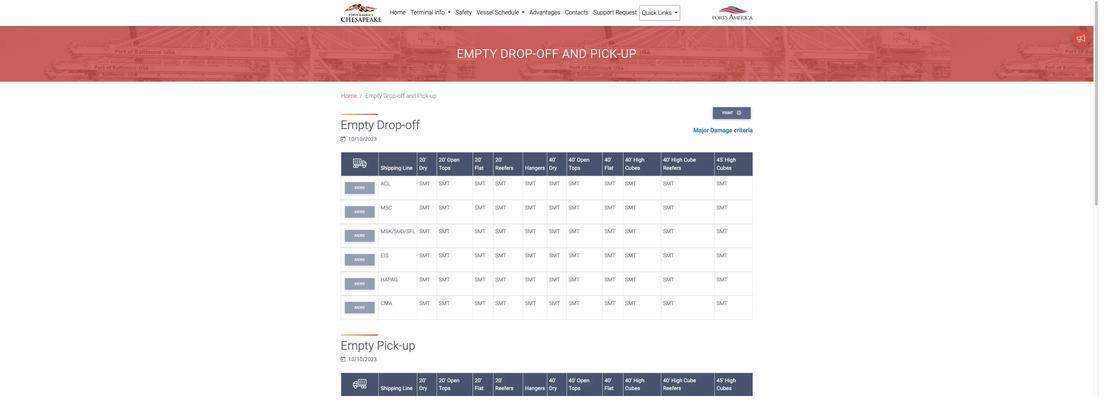 Task type: describe. For each thing, give the bounding box(es) containing it.
1 20' dry from the top
[[420, 157, 427, 172]]

support request
[[594, 9, 637, 16]]

damage
[[711, 127, 733, 134]]

advantages link
[[528, 5, 563, 20]]

2 45' from the top
[[717, 378, 724, 384]]

contacts link
[[563, 5, 591, 20]]

schedule
[[495, 9, 519, 16]]

quick
[[643, 9, 657, 16]]

2 40' open tops from the top
[[569, 378, 590, 392]]

print
[[723, 111, 735, 116]]

1 shipping from the top
[[381, 165, 402, 172]]

2 20' dry from the top
[[420, 378, 427, 392]]

1 line from the top
[[403, 165, 413, 172]]

vessel schedule
[[477, 9, 521, 16]]

1 40' flat from the top
[[605, 157, 614, 172]]

0 horizontal spatial pick-
[[377, 339, 403, 353]]

safety
[[456, 9, 472, 16]]

1 vertical spatial up
[[430, 93, 437, 100]]

terminal info link
[[408, 5, 453, 20]]

vessel schedule link
[[475, 5, 528, 20]]

1 40' high cube reefers from the top
[[664, 157, 697, 172]]

2 horizontal spatial off
[[537, 47, 559, 61]]

acl
[[381, 181, 391, 187]]

1 20' flat from the top
[[475, 157, 484, 172]]

0 horizontal spatial up
[[403, 339, 416, 353]]

0 horizontal spatial off
[[398, 93, 405, 100]]

cma
[[381, 301, 392, 307]]

2 40' high cube reefers from the top
[[664, 378, 697, 392]]

msc
[[381, 205, 392, 211]]

1 40' high cubes from the top
[[626, 157, 645, 172]]

2 20' flat from the top
[[475, 378, 484, 392]]

1 20' reefers from the top
[[496, 157, 514, 172]]

vessel
[[477, 9, 494, 16]]

hapag
[[381, 277, 398, 283]]

safety link
[[453, 5, 475, 20]]

2 shipping from the top
[[381, 386, 402, 392]]

1 hangers from the top
[[525, 165, 546, 172]]

contacts
[[566, 9, 589, 16]]

links
[[659, 9, 672, 16]]

0 vertical spatial pick-
[[591, 47, 621, 61]]

1 40' dry from the top
[[549, 157, 557, 172]]

request
[[616, 9, 637, 16]]

2 45' high cubes from the top
[[717, 378, 737, 392]]

1 20' open tops from the top
[[439, 157, 460, 172]]

msk/sud/sfl
[[381, 229, 416, 235]]



Task type: locate. For each thing, give the bounding box(es) containing it.
2 40' high cubes from the top
[[626, 378, 645, 392]]

hangers
[[525, 165, 546, 172], [525, 386, 546, 392]]

1 horizontal spatial up
[[430, 93, 437, 100]]

0 vertical spatial shipping line
[[381, 165, 413, 172]]

10/10/2023
[[349, 136, 377, 143], [349, 357, 377, 364]]

0 vertical spatial off
[[537, 47, 559, 61]]

0 vertical spatial 20' open tops
[[439, 157, 460, 172]]

1 vertical spatial cube
[[684, 378, 697, 384]]

1 vertical spatial shipping
[[381, 386, 402, 392]]

40' open tops
[[569, 157, 590, 172], [569, 378, 590, 392]]

20'
[[420, 157, 426, 164], [439, 157, 446, 164], [475, 157, 482, 164], [496, 157, 503, 164], [420, 378, 426, 384], [439, 378, 446, 384], [475, 378, 482, 384], [496, 378, 503, 384]]

1 vertical spatial 40' high cube reefers
[[664, 378, 697, 392]]

0 horizontal spatial home link
[[341, 93, 357, 100]]

0 vertical spatial 40' open tops
[[569, 157, 590, 172]]

40'
[[549, 157, 556, 164], [569, 157, 576, 164], [605, 157, 612, 164], [626, 157, 633, 164], [664, 157, 671, 164], [549, 378, 556, 384], [569, 378, 576, 384], [605, 378, 612, 384], [626, 378, 633, 384], [664, 378, 671, 384]]

up
[[621, 47, 637, 61], [430, 93, 437, 100], [403, 339, 416, 353]]

reefers
[[496, 165, 514, 172], [664, 165, 682, 172], [496, 386, 514, 392], [664, 386, 682, 392]]

0 vertical spatial 40' high cubes
[[626, 157, 645, 172]]

line
[[403, 165, 413, 172], [403, 386, 413, 392]]

home link
[[388, 5, 408, 20], [341, 93, 357, 100]]

2 vertical spatial pick-
[[377, 339, 403, 353]]

major damage criteria link
[[694, 126, 753, 135]]

pick-
[[591, 47, 621, 61], [418, 93, 430, 100], [377, 339, 403, 353]]

1 vertical spatial 20' flat
[[475, 378, 484, 392]]

0 horizontal spatial empty drop-off and pick-up
[[366, 93, 437, 100]]

0 vertical spatial line
[[403, 165, 413, 172]]

10/10/2023 right calendar day icon
[[349, 357, 377, 364]]

smt
[[420, 181, 430, 187], [439, 181, 450, 187], [475, 181, 486, 187], [496, 181, 507, 187], [525, 181, 536, 187], [549, 181, 560, 187], [569, 181, 580, 187], [605, 181, 616, 187], [626, 181, 637, 187], [664, 181, 675, 187], [717, 181, 728, 187], [420, 205, 430, 211], [439, 205, 450, 211], [475, 205, 486, 211], [496, 205, 507, 211], [525, 205, 536, 211], [549, 205, 560, 211], [569, 205, 580, 211], [605, 205, 616, 211], [626, 205, 637, 211], [664, 205, 675, 211], [717, 205, 728, 211], [420, 229, 430, 235], [439, 229, 450, 235], [475, 229, 486, 235], [496, 229, 507, 235], [525, 229, 536, 235], [549, 229, 560, 235], [569, 229, 580, 235], [605, 229, 616, 235], [626, 229, 637, 235], [664, 229, 675, 235], [717, 229, 728, 235], [420, 253, 430, 259], [439, 253, 450, 259], [475, 253, 486, 259], [496, 253, 507, 259], [525, 253, 536, 259], [549, 253, 560, 259], [569, 253, 580, 259], [605, 253, 616, 259], [626, 253, 637, 259], [664, 253, 675, 259], [717, 253, 728, 259], [420, 277, 430, 283], [439, 277, 450, 283], [475, 277, 486, 283], [496, 277, 507, 283], [525, 277, 536, 283], [549, 277, 560, 283], [569, 277, 580, 283], [605, 277, 616, 283], [626, 277, 637, 283], [664, 277, 675, 283], [717, 277, 728, 283], [420, 301, 430, 307], [439, 301, 450, 307], [475, 301, 486, 307], [496, 301, 507, 307], [525, 301, 536, 307], [549, 301, 560, 307], [569, 301, 580, 307], [605, 301, 616, 307], [626, 301, 637, 307], [664, 301, 675, 307], [717, 301, 728, 307]]

calendar day image
[[341, 358, 346, 363]]

1 vertical spatial 20' open tops
[[439, 378, 460, 392]]

1 vertical spatial drop-
[[384, 93, 398, 100]]

0 vertical spatial 10/10/2023
[[349, 136, 377, 143]]

2 horizontal spatial pick-
[[591, 47, 621, 61]]

flat
[[475, 165, 484, 172], [605, 165, 614, 172], [475, 386, 484, 392], [605, 386, 614, 392]]

2 line from the top
[[403, 386, 413, 392]]

2 10/10/2023 from the top
[[349, 357, 377, 364]]

40' dry
[[549, 157, 557, 172], [549, 378, 557, 392]]

cubes
[[626, 165, 641, 172], [717, 165, 732, 172], [626, 386, 641, 392], [717, 386, 732, 392]]

info
[[435, 9, 445, 16]]

1 45' from the top
[[717, 157, 724, 164]]

1 vertical spatial 20' dry
[[420, 378, 427, 392]]

1 vertical spatial 45' high cubes
[[717, 378, 737, 392]]

empty pick-up
[[341, 339, 416, 353]]

0 vertical spatial up
[[621, 47, 637, 61]]

eis
[[381, 253, 389, 259]]

open
[[447, 157, 460, 164], [577, 157, 590, 164], [447, 378, 460, 384], [577, 378, 590, 384]]

1 vertical spatial 10/10/2023
[[349, 357, 377, 364]]

40' high cube reefers
[[664, 157, 697, 172], [664, 378, 697, 392]]

drop-
[[501, 47, 537, 61], [384, 93, 398, 100], [377, 118, 406, 132]]

0 vertical spatial 40' flat
[[605, 157, 614, 172]]

1 horizontal spatial off
[[406, 118, 420, 132]]

calendar day image
[[341, 137, 346, 142]]

criteria
[[734, 127, 753, 134]]

terminal
[[411, 9, 433, 16]]

major damage criteria
[[694, 127, 753, 134]]

0 horizontal spatial home
[[341, 93, 357, 100]]

1 horizontal spatial and
[[563, 47, 587, 61]]

0 vertical spatial 20' dry
[[420, 157, 427, 172]]

1 vertical spatial and
[[407, 93, 416, 100]]

0 vertical spatial home link
[[388, 5, 408, 20]]

empty
[[457, 47, 498, 61], [366, 93, 382, 100], [341, 118, 374, 132], [341, 339, 374, 353]]

empty drop-off
[[341, 118, 420, 132]]

40' high cubes
[[626, 157, 645, 172], [626, 378, 645, 392]]

1 10/10/2023 from the top
[[349, 136, 377, 143]]

1 vertical spatial shipping line
[[381, 386, 413, 392]]

2 shipping line from the top
[[381, 386, 413, 392]]

1 vertical spatial 40' open tops
[[569, 378, 590, 392]]

0 vertical spatial 40' dry
[[549, 157, 557, 172]]

20' dry
[[420, 157, 427, 172], [420, 378, 427, 392]]

1 vertical spatial pick-
[[418, 93, 430, 100]]

0 vertical spatial 45' high cubes
[[717, 157, 737, 172]]

advantages
[[530, 9, 561, 16]]

2 40' flat from the top
[[605, 378, 614, 392]]

dry
[[420, 165, 427, 172], [549, 165, 557, 172], [420, 386, 427, 392], [549, 386, 557, 392]]

2 20' open tops from the top
[[439, 378, 460, 392]]

major
[[694, 127, 709, 134]]

1 vertical spatial home
[[341, 93, 357, 100]]

and
[[563, 47, 587, 61], [407, 93, 416, 100]]

20' open tops
[[439, 157, 460, 172], [439, 378, 460, 392]]

2 20' reefers from the top
[[496, 378, 514, 392]]

1 vertical spatial 40' high cubes
[[626, 378, 645, 392]]

10/10/2023 for calendar day image
[[349, 136, 377, 143]]

1 vertical spatial home link
[[341, 93, 357, 100]]

1 vertical spatial 45'
[[717, 378, 724, 384]]

1 horizontal spatial home link
[[388, 5, 408, 20]]

0 vertical spatial 20' flat
[[475, 157, 484, 172]]

1 vertical spatial hangers
[[525, 386, 546, 392]]

print link
[[713, 108, 751, 119]]

0 vertical spatial 45'
[[717, 157, 724, 164]]

shipping line
[[381, 165, 413, 172], [381, 386, 413, 392]]

1 shipping line from the top
[[381, 165, 413, 172]]

0 vertical spatial 20' reefers
[[496, 157, 514, 172]]

terminal info
[[411, 9, 447, 16]]

0 vertical spatial drop-
[[501, 47, 537, 61]]

1 vertical spatial 40' flat
[[605, 378, 614, 392]]

10/10/2023 for calendar day icon
[[349, 357, 377, 364]]

quick links
[[643, 9, 674, 16]]

1 vertical spatial empty drop-off and pick-up
[[366, 93, 437, 100]]

1 40' open tops from the top
[[569, 157, 590, 172]]

20' reefers
[[496, 157, 514, 172], [496, 378, 514, 392]]

1 horizontal spatial pick-
[[418, 93, 430, 100]]

0 vertical spatial home
[[390, 9, 406, 16]]

1 horizontal spatial home
[[390, 9, 406, 16]]

cube
[[684, 157, 697, 164], [684, 378, 697, 384]]

1 vertical spatial 40' dry
[[549, 378, 557, 392]]

shipping
[[381, 165, 402, 172], [381, 386, 402, 392]]

high
[[634, 157, 645, 164], [672, 157, 683, 164], [725, 157, 737, 164], [634, 378, 645, 384], [672, 378, 683, 384], [725, 378, 737, 384]]

1 45' high cubes from the top
[[717, 157, 737, 172]]

45'
[[717, 157, 724, 164], [717, 378, 724, 384]]

40' flat
[[605, 157, 614, 172], [605, 378, 614, 392]]

0 vertical spatial and
[[563, 47, 587, 61]]

2 horizontal spatial up
[[621, 47, 637, 61]]

support
[[594, 9, 615, 16]]

1 vertical spatial off
[[398, 93, 405, 100]]

20' flat
[[475, 157, 484, 172], [475, 378, 484, 392]]

1 horizontal spatial empty drop-off and pick-up
[[457, 47, 637, 61]]

0 vertical spatial shipping
[[381, 165, 402, 172]]

2 vertical spatial drop-
[[377, 118, 406, 132]]

10/10/2023 right calendar day image
[[349, 136, 377, 143]]

0 vertical spatial cube
[[684, 157, 697, 164]]

0 vertical spatial 40' high cube reefers
[[664, 157, 697, 172]]

off
[[537, 47, 559, 61], [398, 93, 405, 100], [406, 118, 420, 132]]

empty drop-off and pick-up
[[457, 47, 637, 61], [366, 93, 437, 100]]

1 cube from the top
[[684, 157, 697, 164]]

2 40' dry from the top
[[549, 378, 557, 392]]

0 horizontal spatial and
[[407, 93, 416, 100]]

0 vertical spatial empty drop-off and pick-up
[[457, 47, 637, 61]]

2 hangers from the top
[[525, 386, 546, 392]]

2 cube from the top
[[684, 378, 697, 384]]

home
[[390, 9, 406, 16], [341, 93, 357, 100]]

0 vertical spatial hangers
[[525, 165, 546, 172]]

2 vertical spatial off
[[406, 118, 420, 132]]

2 vertical spatial up
[[403, 339, 416, 353]]

tops
[[439, 165, 451, 172], [569, 165, 581, 172], [439, 386, 451, 392], [569, 386, 581, 392]]

support request link
[[591, 5, 640, 20]]

print image
[[738, 111, 742, 115]]

45' high cubes
[[717, 157, 737, 172], [717, 378, 737, 392]]

1 vertical spatial 20' reefers
[[496, 378, 514, 392]]

1 vertical spatial line
[[403, 386, 413, 392]]

quick links link
[[640, 5, 681, 21]]



Task type: vqa. For each thing, say whether or not it's contained in the screenshot.
browser image
no



